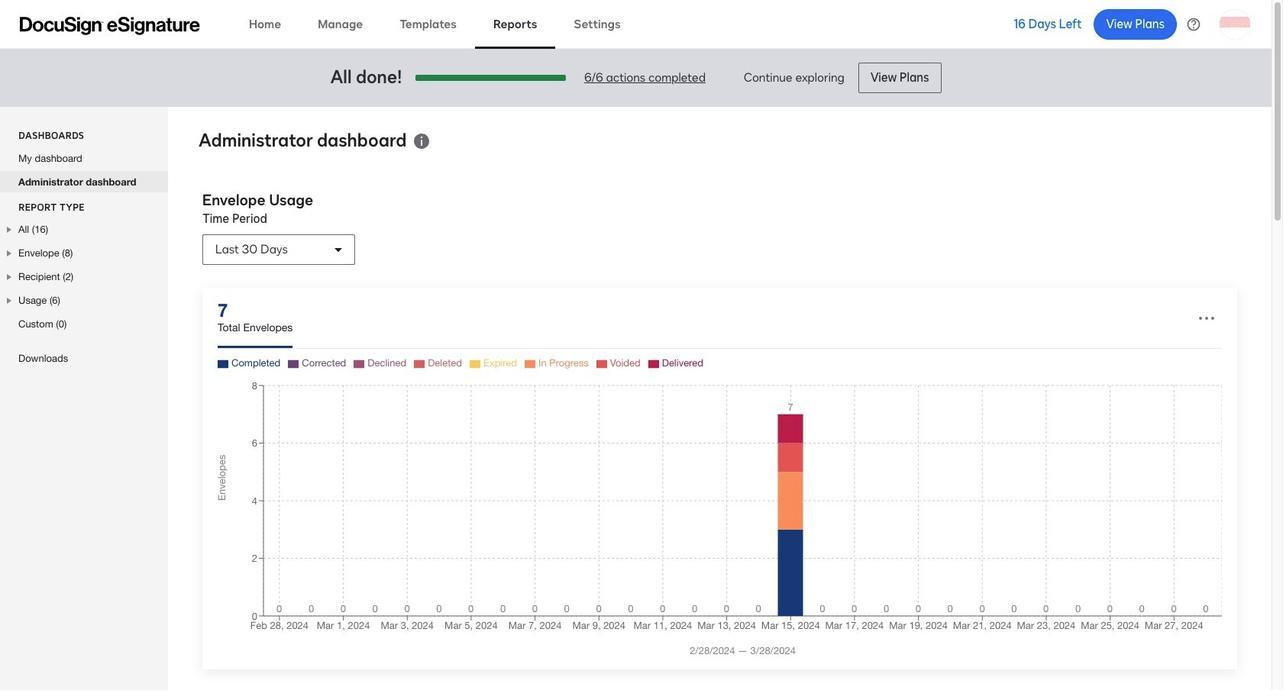 Task type: locate. For each thing, give the bounding box(es) containing it.
region
[[216, 349, 1223, 657]]

your uploaded profile image image
[[1220, 9, 1251, 39]]

docusign esignature image
[[20, 16, 200, 35]]



Task type: vqa. For each thing, say whether or not it's contained in the screenshot.
"region" on the bottom of the page
yes



